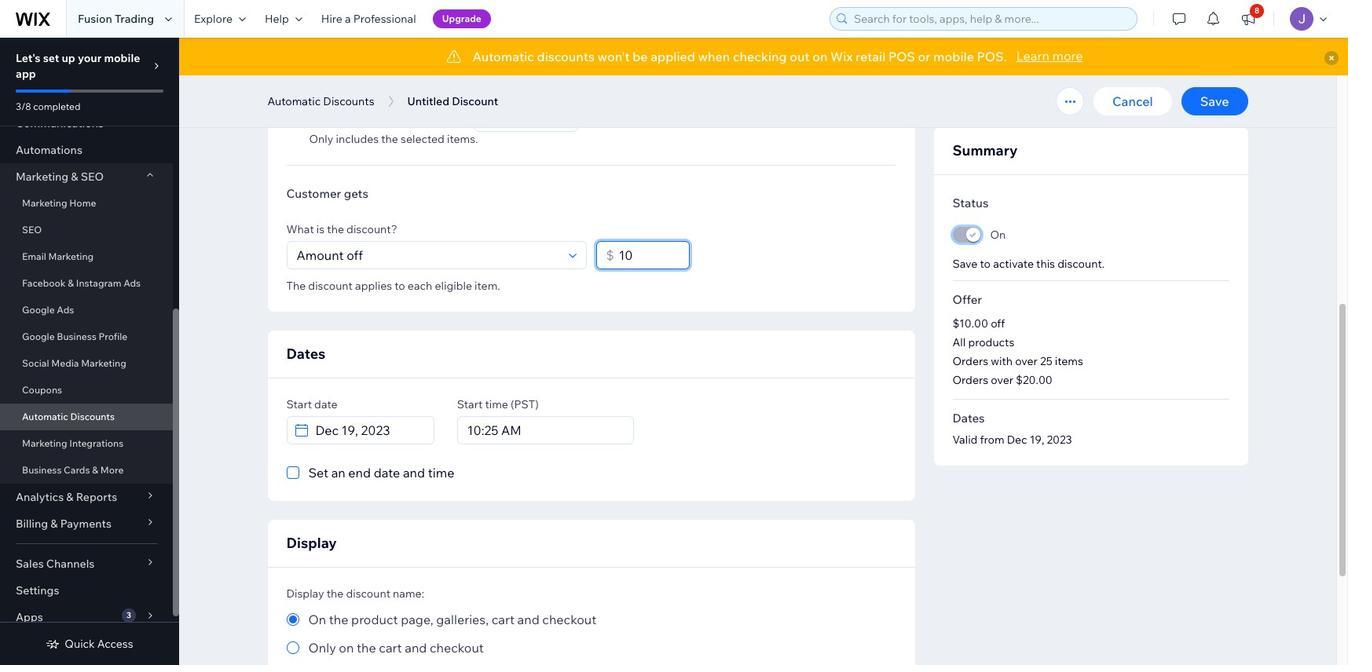 Task type: locate. For each thing, give the bounding box(es) containing it.
only includes the selected items. down order
[[309, 132, 478, 146]]

option group
[[287, 611, 896, 658]]

items inside option
[[433, 57, 465, 73]]

the
[[381, 80, 398, 94], [381, 132, 398, 146], [327, 222, 344, 237], [327, 587, 344, 601], [329, 612, 349, 628], [357, 641, 376, 656]]

google for google ads
[[22, 304, 55, 316]]

& left more
[[92, 465, 98, 476]]

automatic discounts won't be applied when checking out on wix retail pos or mobile pos.
[[473, 49, 1007, 64]]

mobile right or
[[934, 49, 975, 64]]

google for google business profile
[[22, 331, 55, 343]]

1 vertical spatial display
[[287, 587, 324, 601]]

3
[[127, 611, 131, 621]]

discounts up minimum order subtotal
[[323, 94, 375, 108]]

cart right galleries,
[[492, 612, 515, 628]]

0 vertical spatial dates
[[287, 345, 326, 363]]

0 vertical spatial automatic discounts
[[268, 94, 375, 108]]

2 start from the left
[[457, 398, 483, 412]]

marketing for integrations
[[22, 438, 67, 450]]

& for instagram
[[68, 277, 74, 289]]

on down product
[[339, 641, 354, 656]]

social media marketing link
[[0, 351, 173, 377]]

dates
[[287, 345, 326, 363], [953, 411, 985, 426]]

0 vertical spatial on
[[991, 228, 1006, 242]]

0 horizontal spatial date
[[314, 398, 338, 412]]

0 vertical spatial to
[[981, 257, 991, 271]]

and for checkout
[[405, 641, 427, 656]]

only down display the discount name:
[[309, 641, 336, 656]]

discounts inside button
[[323, 94, 375, 108]]

dates up start date
[[287, 345, 326, 363]]

on
[[991, 228, 1006, 242], [309, 612, 326, 628]]

0 horizontal spatial on
[[309, 612, 326, 628]]

google down facebook
[[22, 304, 55, 316]]

display for display the discount name:
[[287, 587, 324, 601]]

1 horizontal spatial automatic discounts
[[268, 94, 375, 108]]

1 vertical spatial minimum
[[309, 109, 364, 125]]

won't
[[598, 49, 630, 64]]

help button
[[255, 0, 312, 38]]

2 items. from the top
[[447, 132, 478, 146]]

seo up email
[[22, 224, 42, 236]]

minimum left order
[[309, 109, 364, 125]]

Minimum quantity of items checkbox
[[287, 52, 484, 80]]

coupons
[[22, 384, 62, 396]]

automatic inside sidebar element
[[22, 411, 68, 423]]

1 vertical spatial and
[[518, 612, 540, 628]]

only includes the selected items.
[[309, 80, 478, 94], [309, 132, 478, 146]]

save inside button
[[1201, 94, 1230, 109]]

1 horizontal spatial start
[[457, 398, 483, 412]]

1 vertical spatial items.
[[447, 132, 478, 146]]

1 vertical spatial discount
[[346, 587, 391, 601]]

1 vertical spatial automatic discounts
[[22, 411, 115, 423]]

0 vertical spatial save
[[1201, 94, 1230, 109]]

business up analytics
[[22, 465, 62, 476]]

2 orders from the top
[[953, 373, 989, 388]]

selected down subtotal on the left top
[[401, 132, 445, 146]]

1 vertical spatial over
[[991, 373, 1014, 388]]

1 horizontal spatial on
[[813, 49, 828, 64]]

over down with
[[991, 373, 1014, 388]]

your
[[78, 51, 102, 65]]

0 horizontal spatial on
[[339, 641, 354, 656]]

on down display the discount name:
[[309, 612, 326, 628]]

marketing integrations
[[22, 438, 124, 450]]

mobile right your
[[104, 51, 140, 65]]

0 vertical spatial automatic
[[473, 49, 534, 64]]

2 includes from the top
[[336, 132, 379, 146]]

coupons link
[[0, 377, 173, 404]]

0 horizontal spatial to
[[395, 279, 405, 293]]

1 horizontal spatial automatic
[[268, 94, 321, 108]]

includes for minimum order subtotal checkbox
[[336, 132, 379, 146]]

minimum for minimum order subtotal
[[309, 109, 364, 125]]

0 vertical spatial only
[[309, 80, 334, 94]]

on
[[813, 49, 828, 64], [339, 641, 354, 656]]

0 vertical spatial items
[[433, 57, 465, 73]]

1 start from the left
[[287, 398, 312, 412]]

0 horizontal spatial items
[[433, 57, 465, 73]]

includes down minimum order subtotal
[[336, 132, 379, 146]]

marketing for home
[[22, 197, 67, 209]]

0 horizontal spatial discounts
[[70, 411, 115, 423]]

up
[[62, 51, 75, 65]]

only down automatic discounts button
[[309, 132, 334, 146]]

on up the 'activate'
[[991, 228, 1006, 242]]

0 horizontal spatial ads
[[57, 304, 74, 316]]

social
[[22, 358, 49, 369]]

only for on
[[309, 641, 336, 656]]

1 horizontal spatial seo
[[81, 170, 104, 184]]

1 horizontal spatial discounts
[[323, 94, 375, 108]]

more
[[1053, 48, 1084, 64]]

settings link
[[0, 578, 173, 604]]

& right 'billing'
[[51, 517, 58, 531]]

1 horizontal spatial mobile
[[934, 49, 975, 64]]

ads up 'google business profile'
[[57, 304, 74, 316]]

social media marketing
[[22, 358, 126, 369]]

only includes the selected items. down quantity
[[309, 80, 478, 94]]

seo
[[81, 170, 104, 184], [22, 224, 42, 236]]

includes up minimum order subtotal checkbox
[[336, 80, 379, 94]]

settings
[[16, 584, 59, 598]]

& right facebook
[[68, 277, 74, 289]]

1 only includes the selected items. from the top
[[309, 80, 478, 94]]

explore
[[194, 12, 233, 26]]

and down "page,"
[[405, 641, 427, 656]]

only includes the selected items. for minimum quantity of items option
[[309, 80, 478, 94]]

display for display
[[287, 535, 337, 553]]

19,
[[1030, 433, 1045, 447]]

discounts for automatic discounts button
[[323, 94, 375, 108]]

the down display the discount name:
[[329, 612, 349, 628]]

None field
[[463, 417, 629, 444]]

marketing
[[16, 170, 69, 184], [22, 197, 67, 209], [48, 251, 94, 263], [81, 358, 126, 369], [22, 438, 67, 450]]

cancel
[[1113, 94, 1154, 109]]

1 vertical spatial date
[[374, 465, 400, 481]]

item.
[[475, 279, 500, 293]]

only up minimum order subtotal checkbox
[[309, 80, 334, 94]]

1 vertical spatial discounts
[[70, 411, 115, 423]]

and right end
[[403, 465, 425, 481]]

dates for dates
[[287, 345, 326, 363]]

minimum for minimum quantity of items
[[309, 57, 364, 73]]

dates inside dates valid from dec 19, 2023
[[953, 411, 985, 426]]

0 horizontal spatial $
[[485, 110, 493, 126]]

0 vertical spatial date
[[314, 398, 338, 412]]

to left the each
[[395, 279, 405, 293]]

items right the 25
[[1056, 355, 1084, 369]]

1 vertical spatial save
[[953, 257, 978, 271]]

on right out
[[813, 49, 828, 64]]

google up the social
[[22, 331, 55, 343]]

on the product page, galleries, cart and checkout
[[309, 612, 597, 628]]

1 horizontal spatial items
[[1056, 355, 1084, 369]]

2 minimum from the top
[[309, 109, 364, 125]]

0 vertical spatial $
[[485, 110, 493, 126]]

marketing home link
[[0, 190, 173, 217]]

0 horizontal spatial dates
[[287, 345, 326, 363]]

automatic discounts inside button
[[268, 94, 375, 108]]

start left (pst)
[[457, 398, 483, 412]]

app
[[16, 67, 36, 81]]

1 vertical spatial seo
[[22, 224, 42, 236]]

facebook & instagram ads link
[[0, 270, 173, 297]]

0 vertical spatial orders
[[953, 355, 989, 369]]

each
[[408, 279, 433, 293]]

1 horizontal spatial $
[[606, 248, 614, 263]]

1 vertical spatial on
[[339, 641, 354, 656]]

1 google from the top
[[22, 304, 55, 316]]

2 selected from the top
[[401, 132, 445, 146]]

time inside option
[[428, 465, 455, 481]]

discounts inside sidebar element
[[70, 411, 115, 423]]

billing & payments
[[16, 517, 112, 531]]

on for on the product page, galleries, cart and checkout
[[309, 612, 326, 628]]

automatic discounts inside sidebar element
[[22, 411, 115, 423]]

1 vertical spatial to
[[395, 279, 405, 293]]

alert
[[179, 38, 1349, 75]]

marketing down automations
[[16, 170, 69, 184]]

2 vertical spatial only
[[309, 641, 336, 656]]

1 vertical spatial orders
[[953, 373, 989, 388]]

help
[[265, 12, 289, 26]]

1 orders from the top
[[953, 355, 989, 369]]

1 vertical spatial google
[[22, 331, 55, 343]]

hire a professional
[[321, 12, 416, 26]]

automatic inside button
[[268, 94, 321, 108]]

1 vertical spatial only
[[309, 132, 334, 146]]

minimum inside checkbox
[[309, 109, 364, 125]]

the
[[287, 279, 306, 293]]

0 horizontal spatial time
[[428, 465, 455, 481]]

date
[[314, 398, 338, 412], [374, 465, 400, 481]]

dates for dates valid from dec 19, 2023
[[953, 411, 985, 426]]

save for save to activate this discount.
[[953, 257, 978, 271]]

date right end
[[374, 465, 400, 481]]

& left reports
[[66, 490, 74, 505]]

0 horizontal spatial seo
[[22, 224, 42, 236]]

& for payments
[[51, 517, 58, 531]]

to
[[981, 257, 991, 271], [395, 279, 405, 293]]

the down quantity
[[381, 80, 398, 94]]

wix
[[831, 49, 853, 64]]

0 horizontal spatial checkout
[[430, 641, 484, 656]]

over left the 25
[[1016, 355, 1038, 369]]

quick access button
[[46, 637, 133, 652]]

a
[[345, 12, 351, 26]]

automatic discounts up marketing integrations
[[22, 411, 115, 423]]

Minimum order subtotal checkbox
[[287, 104, 468, 132]]

minimum up automatic discounts button
[[309, 57, 364, 73]]

display the discount name:
[[287, 587, 424, 601]]

1 horizontal spatial ads
[[124, 277, 141, 289]]

profile
[[99, 331, 128, 343]]

0 vertical spatial seo
[[81, 170, 104, 184]]

0 vertical spatial and
[[403, 465, 425, 481]]

cart down product
[[379, 641, 402, 656]]

and right galleries,
[[518, 612, 540, 628]]

only inside option group
[[309, 641, 336, 656]]

0 horizontal spatial cart
[[379, 641, 402, 656]]

automatic discounts button
[[260, 90, 382, 113]]

automatic discounts up minimum order subtotal
[[268, 94, 375, 108]]

1 horizontal spatial save
[[1201, 94, 1230, 109]]

0 text field
[[493, 105, 573, 131], [614, 242, 685, 269]]

automations
[[16, 143, 82, 157]]

business up social media marketing
[[57, 331, 96, 343]]

ads right the instagram
[[124, 277, 141, 289]]

0 vertical spatial google
[[22, 304, 55, 316]]

marketing up facebook & instagram ads
[[48, 251, 94, 263]]

1 vertical spatial dates
[[953, 411, 985, 426]]

0 vertical spatial includes
[[336, 80, 379, 94]]

2 google from the top
[[22, 331, 55, 343]]

1 horizontal spatial dates
[[953, 411, 985, 426]]

1 selected from the top
[[401, 80, 445, 94]]

0 vertical spatial display
[[287, 535, 337, 553]]

email
[[22, 251, 46, 263]]

marketing inside popup button
[[16, 170, 69, 184]]

date inside option
[[374, 465, 400, 481]]

1 vertical spatial on
[[309, 612, 326, 628]]

1 horizontal spatial on
[[991, 228, 1006, 242]]

sales
[[16, 557, 44, 571]]

1 vertical spatial cart
[[379, 641, 402, 656]]

the left the name:
[[327, 587, 344, 601]]

0 vertical spatial minimum
[[309, 57, 364, 73]]

seo down automations link
[[81, 170, 104, 184]]

0 vertical spatial time
[[485, 398, 508, 412]]

business cards & more
[[22, 465, 124, 476]]

items right of at the left
[[433, 57, 465, 73]]

$
[[485, 110, 493, 126], [606, 248, 614, 263]]

0 vertical spatial 0 text field
[[493, 105, 573, 131]]

integrations
[[69, 438, 124, 450]]

1 horizontal spatial time
[[485, 398, 508, 412]]

2 display from the top
[[287, 587, 324, 601]]

discounts for automatic discounts link at the left of the page
[[70, 411, 115, 423]]

0 vertical spatial discounts
[[323, 94, 375, 108]]

summary
[[953, 141, 1018, 160]]

1 horizontal spatial cart
[[492, 612, 515, 628]]

0 horizontal spatial mobile
[[104, 51, 140, 65]]

includes for minimum quantity of items option
[[336, 80, 379, 94]]

quantity
[[366, 57, 415, 73]]

1 items. from the top
[[447, 80, 478, 94]]

sales channels button
[[0, 551, 173, 578]]

2 vertical spatial automatic
[[22, 411, 68, 423]]

1 includes from the top
[[336, 80, 379, 94]]

discount?
[[347, 222, 397, 237]]

0 vertical spatial on
[[813, 49, 828, 64]]

1 vertical spatial includes
[[336, 132, 379, 146]]

0 vertical spatial over
[[1016, 355, 1038, 369]]

0 horizontal spatial automatic
[[22, 411, 68, 423]]

cancel button
[[1094, 87, 1172, 116]]

dates up valid
[[953, 411, 985, 426]]

8 button
[[1232, 0, 1266, 38]]

1 vertical spatial only includes the selected items.
[[309, 132, 478, 146]]

to left the 'activate'
[[981, 257, 991, 271]]

save button
[[1182, 87, 1249, 116]]

1 vertical spatial automatic
[[268, 94, 321, 108]]

items. for minimum quantity of items option
[[447, 80, 478, 94]]

hire
[[321, 12, 343, 26]]

quick
[[65, 637, 95, 652]]

0 vertical spatial only includes the selected items.
[[309, 80, 478, 94]]

date up dec 19, 2023 field
[[314, 398, 338, 412]]

the down product
[[357, 641, 376, 656]]

discount up product
[[346, 587, 391, 601]]

Dec 19, 2023 field
[[311, 417, 429, 444]]

& up home
[[71, 170, 78, 184]]

1 horizontal spatial checkout
[[543, 612, 597, 628]]

discount right 'the'
[[308, 279, 353, 293]]

automatic discounts for automatic discounts link at the left of the page
[[22, 411, 115, 423]]

0 vertical spatial items.
[[447, 80, 478, 94]]

seo inside popup button
[[81, 170, 104, 184]]

selected for minimum order subtotal checkbox
[[401, 132, 445, 146]]

1 horizontal spatial date
[[374, 465, 400, 481]]

start up "set"
[[287, 398, 312, 412]]

0 horizontal spatial save
[[953, 257, 978, 271]]

eligible
[[435, 279, 472, 293]]

1 vertical spatial 0 text field
[[614, 242, 685, 269]]

Select field
[[292, 242, 564, 269]]

learn
[[1017, 48, 1050, 64]]

channels
[[46, 557, 95, 571]]

0 vertical spatial ads
[[124, 277, 141, 289]]

0 horizontal spatial 0 text field
[[493, 105, 573, 131]]

selected down of at the left
[[401, 80, 445, 94]]

save to activate this discount.
[[953, 257, 1105, 271]]

1 vertical spatial selected
[[401, 132, 445, 146]]

seo link
[[0, 217, 173, 244]]

1 display from the top
[[287, 535, 337, 553]]

media
[[51, 358, 79, 369]]

minimum inside option
[[309, 57, 364, 73]]

& inside dropdown button
[[66, 490, 74, 505]]

3/8 completed
[[16, 101, 81, 112]]

1 vertical spatial ads
[[57, 304, 74, 316]]

discounts up integrations
[[70, 411, 115, 423]]

save
[[1201, 94, 1230, 109], [953, 257, 978, 271]]

0 horizontal spatial automatic discounts
[[22, 411, 115, 423]]

0 horizontal spatial start
[[287, 398, 312, 412]]

1 minimum from the top
[[309, 57, 364, 73]]

untitled
[[408, 94, 450, 108]]

2 only includes the selected items. from the top
[[309, 132, 478, 146]]

marketing & seo button
[[0, 163, 173, 190]]

$ for the rightmost 0 text box
[[606, 248, 614, 263]]

& for seo
[[71, 170, 78, 184]]

analytics & reports button
[[0, 484, 173, 511]]

items
[[433, 57, 465, 73], [1056, 355, 1084, 369]]

and inside set an end date and time option
[[403, 465, 425, 481]]

1 vertical spatial $
[[606, 248, 614, 263]]

on inside option group
[[309, 612, 326, 628]]

discounts
[[323, 94, 375, 108], [70, 411, 115, 423]]

discount.
[[1058, 257, 1105, 271]]

marketing up business cards & more
[[22, 438, 67, 450]]

sales channels
[[16, 557, 95, 571]]

and for time
[[403, 465, 425, 481]]

marketing down marketing & seo
[[22, 197, 67, 209]]



Task type: describe. For each thing, give the bounding box(es) containing it.
checking
[[733, 49, 787, 64]]

this
[[1037, 257, 1056, 271]]

activate
[[994, 257, 1034, 271]]

billing & payments button
[[0, 511, 173, 538]]

untitled discount
[[408, 94, 498, 108]]

option group containing on the product page, galleries, cart and checkout
[[287, 611, 896, 658]]

items. for minimum order subtotal checkbox
[[447, 132, 478, 146]]

$10.00
[[953, 317, 989, 331]]

untitled discount button
[[400, 90, 506, 113]]

dec
[[1007, 433, 1028, 447]]

start for start time (pst)
[[457, 398, 483, 412]]

what
[[287, 222, 314, 237]]

discounts
[[537, 49, 595, 64]]

1 horizontal spatial 0 text field
[[614, 242, 685, 269]]

the down order
[[381, 132, 398, 146]]

items inside $10.00 off all products orders with over 25 items orders over $20.00
[[1056, 355, 1084, 369]]

gets
[[344, 186, 369, 201]]

marketing for &
[[16, 170, 69, 184]]

only for only
[[309, 132, 334, 146]]

automatic discounts link
[[0, 404, 173, 431]]

order
[[366, 109, 398, 125]]

google ads
[[22, 304, 74, 316]]

name:
[[393, 587, 424, 601]]

analytics
[[16, 490, 64, 505]]

& for reports
[[66, 490, 74, 505]]

$ for 0 text box to the left
[[485, 110, 493, 126]]

minimum order subtotal
[[309, 109, 449, 125]]

save for save
[[1201, 94, 1230, 109]]

(pst)
[[511, 398, 539, 412]]

start for start date
[[287, 398, 312, 412]]

facebook
[[22, 277, 66, 289]]

professional
[[354, 12, 416, 26]]

marketing down profile
[[81, 358, 126, 369]]

galleries,
[[436, 612, 489, 628]]

pos.
[[977, 49, 1007, 64]]

google business profile link
[[0, 324, 173, 351]]

start time (pst)
[[457, 398, 539, 412]]

out
[[790, 49, 810, 64]]

0 vertical spatial discount
[[308, 279, 353, 293]]

business cards & more link
[[0, 457, 173, 484]]

trading
[[115, 12, 154, 26]]

0 vertical spatial checkout
[[543, 612, 597, 628]]

pos
[[889, 49, 916, 64]]

retail
[[856, 49, 886, 64]]

8
[[1255, 6, 1260, 16]]

dates valid from dec 19, 2023
[[953, 411, 1073, 447]]

more
[[100, 465, 124, 476]]

off
[[991, 317, 1006, 331]]

mobile inside let's set up your mobile app
[[104, 51, 140, 65]]

learn more
[[1017, 48, 1084, 64]]

Set an end date and time checkbox
[[287, 464, 455, 483]]

an
[[331, 465, 346, 481]]

minimum quantity of items
[[309, 57, 465, 73]]

0 vertical spatial business
[[57, 331, 96, 343]]

with
[[991, 355, 1013, 369]]

discount
[[452, 94, 498, 108]]

product
[[351, 612, 398, 628]]

status
[[953, 196, 989, 211]]

1 horizontal spatial to
[[981, 257, 991, 271]]

set
[[43, 51, 59, 65]]

0 horizontal spatial over
[[991, 373, 1014, 388]]

marketing integrations link
[[0, 431, 173, 457]]

instagram
[[76, 277, 121, 289]]

1 vertical spatial business
[[22, 465, 62, 476]]

0 vertical spatial cart
[[492, 612, 515, 628]]

automatic for automatic discounts button
[[268, 94, 321, 108]]

automatic for automatic discounts link at the left of the page
[[22, 411, 68, 423]]

home
[[69, 197, 96, 209]]

end
[[348, 465, 371, 481]]

selected for minimum quantity of items option
[[401, 80, 445, 94]]

fusion trading
[[78, 12, 154, 26]]

set
[[309, 465, 329, 481]]

0 text field
[[497, 53, 572, 79]]

offer
[[953, 292, 983, 307]]

access
[[97, 637, 133, 652]]

or
[[919, 49, 931, 64]]

Search for tools, apps, help & more... field
[[850, 8, 1133, 30]]

completed
[[33, 101, 81, 112]]

2 horizontal spatial automatic
[[473, 49, 534, 64]]

alert containing learn more
[[179, 38, 1349, 75]]

on for on
[[991, 228, 1006, 242]]

reports
[[76, 490, 117, 505]]

facebook & instagram ads
[[22, 277, 141, 289]]

set an end date and time
[[309, 465, 455, 481]]

communications
[[16, 116, 104, 130]]

applies
[[355, 279, 392, 293]]

1 vertical spatial checkout
[[430, 641, 484, 656]]

1 horizontal spatial over
[[1016, 355, 1038, 369]]

google ads link
[[0, 297, 173, 324]]

of
[[418, 57, 430, 73]]

3/8
[[16, 101, 31, 112]]

the right is
[[327, 222, 344, 237]]

only includes the selected items. for minimum order subtotal checkbox
[[309, 132, 478, 146]]

marketing home
[[22, 197, 96, 209]]

upgrade button
[[433, 9, 491, 28]]

billing
[[16, 517, 48, 531]]

the discount applies to each eligible item.
[[287, 279, 500, 293]]

email marketing link
[[0, 244, 173, 270]]

from
[[981, 433, 1005, 447]]

sidebar element
[[0, 0, 179, 666]]

customer
[[287, 186, 341, 201]]

payments
[[60, 517, 112, 531]]

quick access
[[65, 637, 133, 652]]

applied
[[651, 49, 696, 64]]

only on the cart and checkout
[[309, 641, 484, 656]]

fusion
[[78, 12, 112, 26]]

automatic discounts for automatic discounts button
[[268, 94, 375, 108]]



Task type: vqa. For each thing, say whether or not it's contained in the screenshot.
second Primary from the top
no



